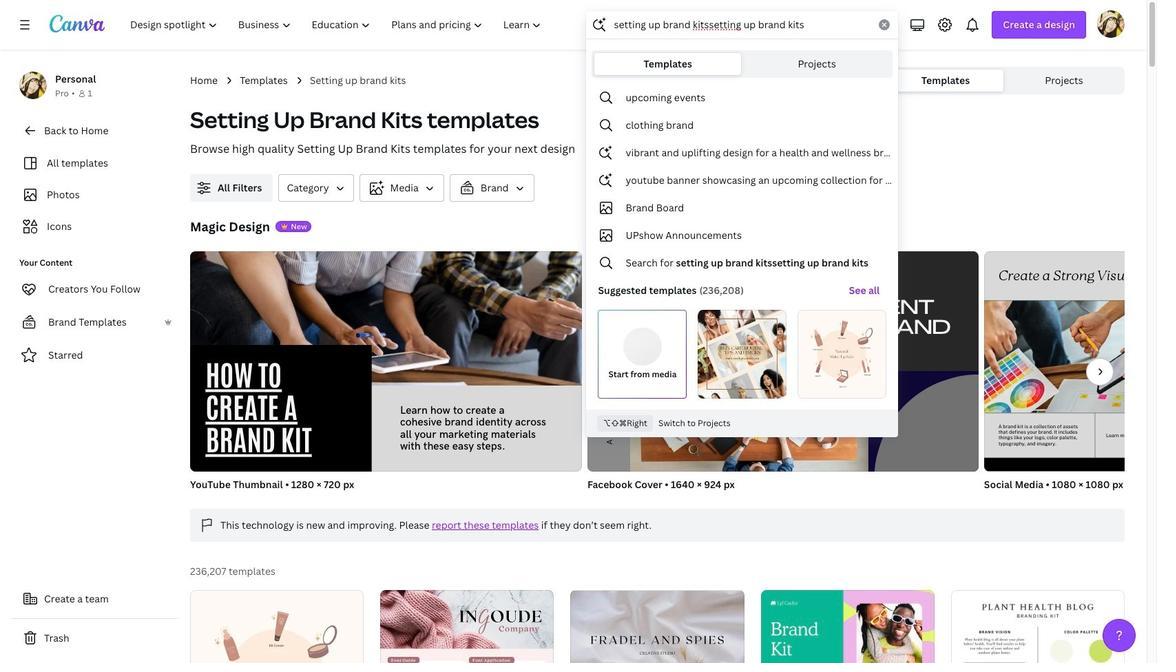Task type: vqa. For each thing, say whether or not it's contained in the screenshot.
Grey Elegant Minimalist Brand and Mood Board Kit Image
yes



Task type: describe. For each thing, give the bounding box(es) containing it.
2 customize this template image from the left
[[798, 310, 887, 399]]

brand board branding kit a4 image
[[951, 590, 1125, 663]]

uploaded media image
[[623, 328, 662, 366]]

Search search field
[[614, 12, 871, 38]]

top level navigation element
[[121, 11, 553, 39]]

stephanie aranda image
[[1097, 10, 1125, 38]]

natural make up kits instagram post image
[[190, 590, 364, 663]]

pink simple modern girly brand board kit image
[[380, 590, 554, 663]]

grey elegant minimalist brand and mood board kit image
[[571, 591, 744, 663]]



Task type: locate. For each thing, give the bounding box(es) containing it.
group
[[587, 246, 983, 492], [587, 246, 983, 479], [190, 251, 582, 492], [190, 251, 582, 472], [983, 251, 1157, 492]]

1 horizontal spatial customize this template image
[[798, 310, 887, 399]]

0 horizontal spatial customize this template image
[[698, 310, 787, 399]]

None search field
[[586, 11, 898, 437]]

customize this template image
[[698, 310, 787, 399], [798, 310, 887, 399]]

list box
[[587, 84, 898, 404]]

1 customize this template image from the left
[[698, 310, 787, 399]]



